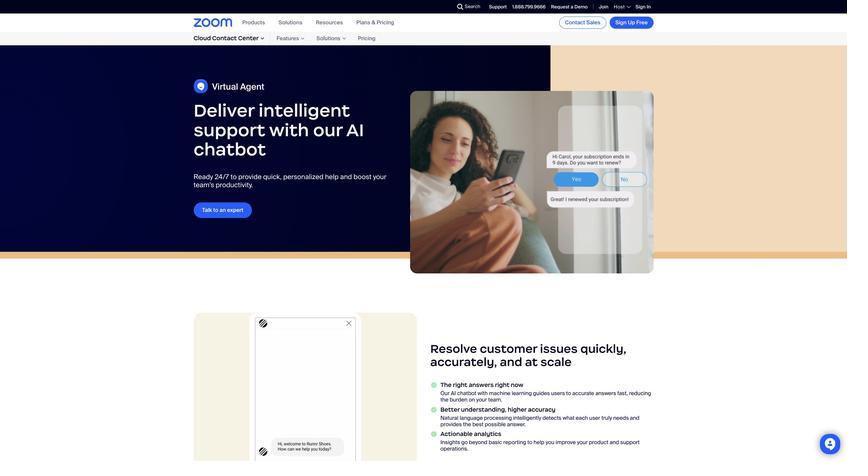 Task type: vqa. For each thing, say whether or not it's contained in the screenshot.
boost
yes



Task type: locate. For each thing, give the bounding box(es) containing it.
ai inside the right answers right now our ai chatbot with machine learning guides users to accurate answers fast, reducing the burden on your team.
[[451, 390, 456, 397]]

answer.
[[508, 421, 526, 428]]

contact down a in the right of the page
[[565, 19, 586, 26]]

ready 24/7 to provide quick, personalized help and boost your team's productivity.
[[194, 173, 387, 189]]

0 horizontal spatial your
[[373, 173, 387, 181]]

0 horizontal spatial answers
[[469, 382, 494, 389]]

right up machine
[[495, 382, 510, 389]]

0 vertical spatial chatbot
[[194, 138, 266, 160]]

1 vertical spatial contact
[[212, 35, 237, 42]]

1 horizontal spatial sign
[[636, 4, 646, 10]]

center
[[238, 35, 259, 42]]

pricing down plans at the top of page
[[358, 35, 376, 42]]

personalized
[[284, 173, 324, 181]]

the left best
[[464, 421, 472, 428]]

2 right from the left
[[495, 382, 510, 389]]

help left "you"
[[534, 439, 545, 446]]

help
[[325, 173, 339, 181], [534, 439, 545, 446]]

1 right from the left
[[453, 382, 468, 389]]

host
[[614, 4, 625, 10]]

1 horizontal spatial chatbot
[[458, 390, 477, 397]]

deliver
[[194, 100, 255, 122]]

1 horizontal spatial ai
[[451, 390, 456, 397]]

1 horizontal spatial the
[[464, 421, 472, 428]]

chatbot inside the right answers right now our ai chatbot with machine learning guides users to accurate answers fast, reducing the burden on your team.
[[458, 390, 477, 397]]

cloud
[[194, 35, 211, 42]]

our
[[441, 390, 450, 397]]

0 vertical spatial support
[[194, 119, 265, 141]]

and inside actionable analytics insights go beyond basic reporting to help you improve your product and support operations.
[[610, 439, 620, 446]]

scale
[[541, 355, 572, 370]]

0 vertical spatial help
[[325, 173, 339, 181]]

0 horizontal spatial with
[[269, 119, 309, 141]]

beyond
[[469, 439, 488, 446]]

deliver intelligent support with our ai chatbot
[[194, 100, 364, 160]]

chatbot
[[194, 138, 266, 160], [458, 390, 477, 397]]

your inside actionable analytics insights go beyond basic reporting to help you improve your product and support operations.
[[578, 439, 588, 446]]

0 vertical spatial the
[[441, 397, 449, 404]]

1 vertical spatial solutions
[[317, 35, 341, 42]]

1 vertical spatial ai
[[451, 390, 456, 397]]

on
[[469, 397, 475, 404]]

intelligently
[[514, 415, 542, 422]]

cloud contact center button
[[194, 34, 270, 44]]

to right users
[[567, 390, 572, 397]]

chatbot right the our at bottom
[[458, 390, 477, 397]]

learning
[[512, 390, 532, 397]]

and left at
[[500, 355, 523, 370]]

0 vertical spatial with
[[269, 119, 309, 141]]

the inside better understanding, higher accuracy natural language processing intelligently detects what each user truly needs and provides the best possible answer.
[[464, 421, 472, 428]]

virtual event logo image
[[194, 79, 265, 94]]

0 horizontal spatial contact
[[212, 35, 237, 42]]

1 vertical spatial help
[[534, 439, 545, 446]]

1 horizontal spatial your
[[477, 397, 487, 404]]

productivity.
[[216, 181, 253, 189]]

right right "the"
[[453, 382, 468, 389]]

chatbot up 24/7 at the top of the page
[[194, 138, 266, 160]]

None search field
[[433, 1, 459, 12]]

1 horizontal spatial right
[[495, 382, 510, 389]]

solutions inside popup button
[[317, 35, 341, 42]]

talk to an expert link
[[194, 203, 252, 218]]

ai
[[346, 119, 364, 141], [451, 390, 456, 397]]

processing
[[484, 415, 512, 422]]

better understanding, higher accuracy natural language processing intelligently detects what each user truly needs and provides the best possible answer.
[[441, 406, 640, 428]]

contact sales link
[[560, 17, 607, 29]]

and right needs
[[631, 415, 640, 422]]

the
[[441, 397, 449, 404], [464, 421, 472, 428]]

1 horizontal spatial with
[[478, 390, 488, 397]]

1 horizontal spatial contact
[[565, 19, 586, 26]]

help inside actionable analytics insights go beyond basic reporting to help you improve your product and support operations.
[[534, 439, 545, 446]]

solutions for solutions popup button
[[317, 35, 341, 42]]

search image
[[457, 4, 464, 10]]

sign in link
[[636, 4, 651, 10]]

1 horizontal spatial help
[[534, 439, 545, 446]]

solutions up features popup button
[[279, 19, 303, 26]]

features button
[[270, 34, 310, 44]]

ready
[[194, 173, 213, 181]]

the up better at the bottom right
[[441, 397, 449, 404]]

0 vertical spatial sign
[[636, 4, 646, 10]]

sign
[[636, 4, 646, 10], [616, 19, 627, 26]]

your
[[373, 173, 387, 181], [477, 397, 487, 404], [578, 439, 588, 446]]

host button
[[614, 4, 631, 10]]

search image
[[457, 4, 464, 10]]

answers left fast, at bottom
[[596, 390, 617, 397]]

cloud contact center
[[194, 35, 259, 42]]

search
[[465, 3, 481, 9]]

0 horizontal spatial solutions
[[279, 19, 303, 26]]

your left product in the right bottom of the page
[[578, 439, 588, 446]]

with
[[269, 119, 309, 141], [478, 390, 488, 397]]

ai right the our at bottom
[[451, 390, 456, 397]]

contact down zoom logo on the top of the page
[[212, 35, 237, 42]]

1 horizontal spatial answers
[[596, 390, 617, 397]]

support
[[490, 4, 507, 10]]

contact sales
[[565, 19, 601, 26]]

1 vertical spatial chatbot
[[458, 390, 477, 397]]

sign left 'in'
[[636, 4, 646, 10]]

quick,
[[263, 173, 282, 181]]

solutions down the resources dropdown button
[[317, 35, 341, 42]]

your right boost
[[373, 173, 387, 181]]

to left an
[[213, 207, 219, 214]]

0 vertical spatial answers
[[469, 382, 494, 389]]

1 horizontal spatial support
[[621, 439, 640, 446]]

1.888.799.9666 link
[[513, 4, 546, 10]]

accurately,
[[431, 355, 498, 370]]

0 vertical spatial solutions
[[279, 19, 303, 26]]

to
[[231, 173, 237, 181], [213, 207, 219, 214], [567, 390, 572, 397], [528, 439, 533, 446]]

ai inside deliver intelligent support with our ai chatbot
[[346, 119, 364, 141]]

0 horizontal spatial ai
[[346, 119, 364, 141]]

reducing
[[630, 390, 652, 397]]

join
[[599, 4, 609, 10]]

your inside 'ready 24/7 to provide quick, personalized help and boost your team's productivity.'
[[373, 173, 387, 181]]

and inside resolve customer issues quickly, accurately, and at scale
[[500, 355, 523, 370]]

with inside deliver intelligent support with our ai chatbot
[[269, 119, 309, 141]]

sign up free link
[[610, 17, 654, 29]]

answers up "on"
[[469, 382, 494, 389]]

2 vertical spatial your
[[578, 439, 588, 446]]

1 vertical spatial with
[[478, 390, 488, 397]]

improve
[[556, 439, 576, 446]]

women texting on sofa image
[[410, 91, 654, 274]]

to right 24/7 at the top of the page
[[231, 173, 237, 181]]

sign inside sign up free link
[[616, 19, 627, 26]]

0 vertical spatial your
[[373, 173, 387, 181]]

0 horizontal spatial pricing
[[358, 35, 376, 42]]

0 horizontal spatial chatbot
[[194, 138, 266, 160]]

and left boost
[[340, 173, 352, 181]]

1 vertical spatial your
[[477, 397, 487, 404]]

sign left the up
[[616, 19, 627, 26]]

pricing right &
[[377, 19, 395, 26]]

pricing
[[377, 19, 395, 26], [358, 35, 376, 42]]

0 horizontal spatial the
[[441, 397, 449, 404]]

help right personalized
[[325, 173, 339, 181]]

0 vertical spatial pricing
[[377, 19, 395, 26]]

1 horizontal spatial solutions
[[317, 35, 341, 42]]

to right reporting
[[528, 439, 533, 446]]

answers
[[469, 382, 494, 389], [596, 390, 617, 397]]

0 horizontal spatial support
[[194, 119, 265, 141]]

ai right our
[[346, 119, 364, 141]]

your right "on"
[[477, 397, 487, 404]]

guides
[[534, 390, 550, 397]]

needs
[[614, 415, 629, 422]]

1 vertical spatial answers
[[596, 390, 617, 397]]

higher
[[508, 406, 527, 414]]

contact
[[565, 19, 586, 26], [212, 35, 237, 42]]

1 vertical spatial support
[[621, 439, 640, 446]]

product
[[589, 439, 609, 446]]

support
[[194, 119, 265, 141], [621, 439, 640, 446]]

solutions for solutions dropdown button in the left of the page
[[279, 19, 303, 26]]

burden
[[450, 397, 468, 404]]

and right product in the right bottom of the page
[[610, 439, 620, 446]]

0 vertical spatial ai
[[346, 119, 364, 141]]

1 vertical spatial pricing
[[358, 35, 376, 42]]

accuracy
[[528, 406, 556, 414]]

sign in
[[636, 4, 651, 10]]

0 horizontal spatial help
[[325, 173, 339, 181]]

1 vertical spatial sign
[[616, 19, 627, 26]]

1 vertical spatial the
[[464, 421, 472, 428]]

right
[[453, 382, 468, 389], [495, 382, 510, 389]]

demo
[[575, 4, 588, 10]]

user
[[590, 415, 601, 422]]

with inside the right answers right now our ai chatbot with machine learning guides users to accurate answers fast, reducing the burden on your team.
[[478, 390, 488, 397]]

0 horizontal spatial sign
[[616, 19, 627, 26]]

0 horizontal spatial right
[[453, 382, 468, 389]]

2 horizontal spatial your
[[578, 439, 588, 446]]

0 vertical spatial contact
[[565, 19, 586, 26]]

to inside 'ready 24/7 to provide quick, personalized help and boost your team's productivity.'
[[231, 173, 237, 181]]

plans & pricing
[[357, 19, 395, 26]]

operations.
[[441, 446, 469, 453]]



Task type: describe. For each thing, give the bounding box(es) containing it.
sign up free
[[616, 19, 648, 26]]

your inside the right answers right now our ai chatbot with machine learning guides users to accurate answers fast, reducing the burden on your team.
[[477, 397, 487, 404]]

to inside actionable analytics insights go beyond basic reporting to help you improve your product and support operations.
[[528, 439, 533, 446]]

contact inside popup button
[[212, 35, 237, 42]]

natural
[[441, 415, 459, 422]]

sign for sign up free
[[616, 19, 627, 26]]

better
[[441, 406, 460, 414]]

&
[[372, 19, 376, 26]]

you
[[546, 439, 555, 446]]

products button
[[243, 19, 265, 26]]

understanding,
[[461, 406, 507, 414]]

now
[[511, 382, 524, 389]]

each
[[576, 415, 589, 422]]

sign for sign in
[[636, 4, 646, 10]]

reporting
[[504, 439, 527, 446]]

and inside 'ready 24/7 to provide quick, personalized help and boost your team's productivity.'
[[340, 173, 352, 181]]

possible
[[485, 421, 506, 428]]

analytics
[[474, 431, 502, 438]]

an
[[220, 207, 226, 214]]

chatbot inside deliver intelligent support with our ai chatbot
[[194, 138, 266, 160]]

customer
[[480, 342, 538, 357]]

sales
[[587, 19, 601, 26]]

issues
[[541, 342, 578, 357]]

products
[[243, 19, 265, 26]]

request
[[552, 4, 570, 10]]

team's
[[194, 181, 214, 189]]

support inside actionable analytics insights go beyond basic reporting to help you improve your product and support operations.
[[621, 439, 640, 446]]

boost
[[354, 173, 372, 181]]

provide
[[239, 173, 262, 181]]

deliver intelligent support with our ai chatbot main content
[[0, 45, 848, 462]]

actionable
[[441, 431, 473, 438]]

the
[[441, 382, 452, 389]]

team.
[[489, 397, 503, 404]]

accurate
[[573, 390, 595, 397]]

resources button
[[316, 19, 343, 26]]

support link
[[490, 4, 507, 10]]

resources
[[316, 19, 343, 26]]

actionable analytics insights go beyond basic reporting to help you improve your product and support operations.
[[441, 431, 640, 453]]

go
[[462, 439, 468, 446]]

24/7
[[215, 173, 229, 181]]

fast,
[[618, 390, 628, 397]]

to inside the right answers right now our ai chatbot with machine learning guides users to accurate answers fast, reducing the burden on your team.
[[567, 390, 572, 397]]

solutions button
[[279, 19, 303, 26]]

1.888.799.9666
[[513, 4, 546, 10]]

truly
[[602, 415, 613, 422]]

users
[[552, 390, 565, 397]]

features
[[277, 35, 299, 42]]

expert
[[227, 207, 244, 214]]

zoom logo image
[[194, 18, 232, 27]]

support inside deliver intelligent support with our ai chatbot
[[194, 119, 265, 141]]

intelligent
[[259, 100, 350, 122]]

request a demo link
[[552, 4, 588, 10]]

insights
[[441, 439, 460, 446]]

up
[[628, 19, 636, 26]]

detects
[[543, 415, 562, 422]]

help inside 'ready 24/7 to provide quick, personalized help and boost your team's productivity.'
[[325, 173, 339, 181]]

machine
[[489, 390, 511, 397]]

plans & pricing link
[[357, 19, 395, 26]]

language
[[460, 415, 483, 422]]

quickly,
[[581, 342, 627, 357]]

solutions button
[[310, 34, 351, 44]]

request a demo
[[552, 4, 588, 10]]

join link
[[599, 4, 609, 10]]

resolve
[[431, 342, 478, 357]]

basic
[[489, 439, 503, 446]]

in
[[647, 4, 651, 10]]

provides
[[441, 421, 462, 428]]

what
[[563, 415, 575, 422]]

1 horizontal spatial pricing
[[377, 19, 395, 26]]

best
[[473, 421, 484, 428]]

our
[[313, 119, 343, 141]]

talk
[[202, 207, 212, 214]]

free
[[637, 19, 648, 26]]

and inside better understanding, higher accuracy natural language processing intelligently detects what each user truly needs and provides the best possible answer.
[[631, 415, 640, 422]]

pricing link
[[351, 33, 383, 44]]

talk to an expert
[[202, 207, 244, 214]]

the inside the right answers right now our ai chatbot with machine learning guides users to accurate answers fast, reducing the burden on your team.
[[441, 397, 449, 404]]

a
[[571, 4, 574, 10]]



